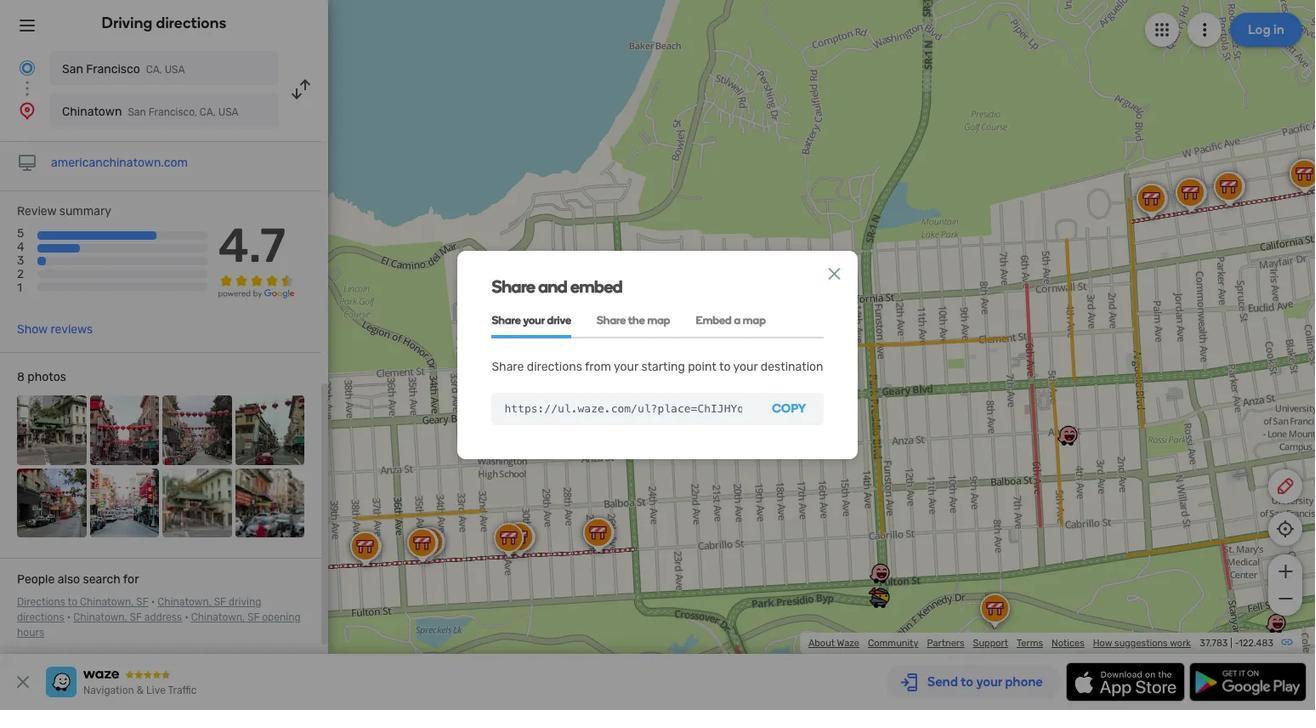 Task type: locate. For each thing, give the bounding box(es) containing it.
usa inside chinatown san francisco, ca, usa
[[218, 106, 239, 118]]

chinatown san francisco, ca, usa
[[62, 105, 239, 119]]

2 map from the left
[[743, 314, 766, 327]]

ca, inside san francisco ca, usa
[[146, 64, 162, 76]]

san
[[62, 62, 83, 77], [128, 106, 146, 118]]

driving
[[229, 596, 261, 608]]

1 horizontal spatial your
[[614, 360, 639, 374]]

sf inside chinatown, sf driving directions
[[214, 596, 226, 608]]

to right the point
[[719, 360, 731, 374]]

sf inside chinatown, sf opening hours
[[247, 611, 260, 623]]

navigation
[[83, 685, 134, 696]]

chinatown,
[[80, 596, 134, 608], [158, 596, 211, 608], [73, 611, 127, 623], [191, 611, 245, 623]]

location image
[[17, 100, 37, 121]]

ca, right francisco,
[[200, 106, 216, 118]]

map for share the map
[[647, 314, 670, 327]]

share the map
[[597, 314, 670, 327]]

1 horizontal spatial directions
[[156, 14, 227, 32]]

image 1 of chinatown, sf image
[[17, 396, 86, 465]]

1 vertical spatial directions
[[527, 360, 582, 374]]

usa right francisco,
[[218, 106, 239, 118]]

map
[[647, 314, 670, 327], [743, 314, 766, 327]]

to
[[719, 360, 731, 374], [68, 596, 77, 608]]

directions for driving
[[156, 14, 227, 32]]

&
[[137, 685, 144, 696]]

chinatown, down driving
[[191, 611, 245, 623]]

0 horizontal spatial usa
[[165, 64, 185, 76]]

share left drive
[[492, 314, 521, 327]]

8 photos
[[17, 370, 66, 384]]

37.783 | -122.483
[[1200, 638, 1274, 649]]

computer image
[[17, 153, 37, 173]]

1 vertical spatial san
[[128, 106, 146, 118]]

link image
[[1281, 635, 1294, 649]]

share
[[492, 276, 535, 297], [492, 314, 521, 327], [597, 314, 626, 327], [492, 360, 524, 374]]

notices link
[[1052, 638, 1085, 649]]

notices
[[1052, 638, 1085, 649]]

community
[[868, 638, 919, 649]]

usa inside san francisco ca, usa
[[165, 64, 185, 76]]

1 horizontal spatial san
[[128, 106, 146, 118]]

1 vertical spatial ca,
[[200, 106, 216, 118]]

chinatown, down directions to chinatown, sf on the bottom
[[73, 611, 127, 623]]

directions right the driving
[[156, 14, 227, 32]]

san left francisco
[[62, 62, 83, 77]]

embed
[[571, 276, 623, 297]]

2 horizontal spatial your
[[733, 360, 758, 374]]

driving directions
[[102, 14, 227, 32]]

about waze community partners support terms notices how suggestions work
[[809, 638, 1191, 649]]

0 vertical spatial to
[[719, 360, 731, 374]]

0 horizontal spatial san
[[62, 62, 83, 77]]

5 4 3 2 1
[[17, 226, 24, 295]]

1 horizontal spatial usa
[[218, 106, 239, 118]]

0 vertical spatial directions
[[156, 14, 227, 32]]

americanchinatown.com link
[[51, 156, 188, 170]]

map for embed a map
[[743, 314, 766, 327]]

chinatown, up address
[[158, 596, 211, 608]]

show reviews
[[17, 322, 93, 337]]

your right the point
[[733, 360, 758, 374]]

work
[[1170, 638, 1191, 649]]

partners
[[927, 638, 965, 649]]

None field
[[492, 393, 755, 425]]

copy button
[[755, 393, 824, 425]]

sf
[[136, 596, 149, 608], [214, 596, 226, 608], [130, 611, 142, 623], [247, 611, 260, 623]]

summary
[[59, 204, 111, 219]]

san left francisco,
[[128, 106, 146, 118]]

about waze link
[[809, 638, 860, 649]]

directions
[[17, 596, 65, 608]]

share left the
[[597, 314, 626, 327]]

share up share your drive
[[492, 276, 535, 297]]

also
[[58, 572, 80, 587]]

people
[[17, 572, 55, 587]]

navigation & live traffic
[[83, 685, 197, 696]]

chinatown, for chinatown, sf driving directions
[[158, 596, 211, 608]]

image 2 of chinatown, sf image
[[90, 396, 159, 465]]

1 horizontal spatial ca,
[[200, 106, 216, 118]]

directions
[[156, 14, 227, 32], [527, 360, 582, 374], [17, 611, 64, 623]]

x image
[[824, 264, 845, 284]]

partners link
[[927, 638, 965, 649]]

-
[[1235, 638, 1239, 649]]

opening
[[262, 611, 301, 623]]

live
[[146, 685, 166, 696]]

0 vertical spatial usa
[[165, 64, 185, 76]]

suggestions
[[1115, 638, 1168, 649]]

your left drive
[[523, 314, 545, 327]]

chinatown, inside chinatown, sf opening hours
[[191, 611, 245, 623]]

1 vertical spatial to
[[68, 596, 77, 608]]

image 4 of chinatown, sf image
[[235, 396, 304, 465]]

your
[[523, 314, 545, 327], [614, 360, 639, 374], [733, 360, 758, 374]]

directions down "directions" at the left
[[17, 611, 64, 623]]

1
[[17, 281, 22, 295]]

copy
[[772, 401, 807, 416]]

directions left from
[[527, 360, 582, 374]]

0 horizontal spatial map
[[647, 314, 670, 327]]

122.483
[[1239, 638, 1274, 649]]

about
[[809, 638, 835, 649]]

waze
[[837, 638, 860, 649]]

0 vertical spatial ca,
[[146, 64, 162, 76]]

destination
[[761, 360, 824, 374]]

2 vertical spatial directions
[[17, 611, 64, 623]]

ca,
[[146, 64, 162, 76], [200, 106, 216, 118]]

1 horizontal spatial map
[[743, 314, 766, 327]]

your right from
[[614, 360, 639, 374]]

8
[[17, 370, 25, 384]]

0 horizontal spatial to
[[68, 596, 77, 608]]

share your drive
[[492, 314, 571, 327]]

1 vertical spatial usa
[[218, 106, 239, 118]]

traffic
[[168, 685, 197, 696]]

search
[[83, 572, 120, 587]]

image 7 of chinatown, sf image
[[162, 468, 232, 538]]

san francisco ca, usa
[[62, 62, 185, 77]]

address
[[144, 611, 182, 623]]

usa
[[165, 64, 185, 76], [218, 106, 239, 118]]

map right the
[[647, 314, 670, 327]]

0 horizontal spatial directions
[[17, 611, 64, 623]]

0 horizontal spatial your
[[523, 314, 545, 327]]

to down the 'also'
[[68, 596, 77, 608]]

chinatown, inside chinatown, sf driving directions
[[158, 596, 211, 608]]

a
[[734, 314, 741, 327]]

4
[[17, 240, 24, 254]]

usa up francisco,
[[165, 64, 185, 76]]

embed
[[696, 314, 732, 327]]

share down the share your drive link
[[492, 360, 524, 374]]

ca, right francisco
[[146, 64, 162, 76]]

3
[[17, 254, 24, 268]]

share the map link
[[597, 304, 670, 339]]

map right a
[[743, 314, 766, 327]]

0 vertical spatial san
[[62, 62, 83, 77]]

0 horizontal spatial ca,
[[146, 64, 162, 76]]

sf for opening
[[247, 611, 260, 623]]

share for share your drive
[[492, 314, 521, 327]]

2 horizontal spatial directions
[[527, 360, 582, 374]]

4.7
[[218, 218, 286, 274]]

1 map from the left
[[647, 314, 670, 327]]

image 5 of chinatown, sf image
[[17, 468, 86, 538]]

sf for address
[[130, 611, 142, 623]]

embed a map
[[696, 314, 766, 327]]



Task type: vqa. For each thing, say whether or not it's contained in the screenshot.
bottom CA
no



Task type: describe. For each thing, give the bounding box(es) containing it.
current location image
[[17, 58, 37, 78]]

share your drive link
[[492, 304, 571, 339]]

embed a map link
[[696, 304, 766, 339]]

chinatown, sf address link
[[73, 611, 182, 623]]

5
[[17, 226, 24, 241]]

driving
[[102, 14, 153, 32]]

francisco,
[[149, 106, 197, 118]]

americanchinatown.com
[[51, 156, 188, 170]]

chinatown, sf driving directions
[[17, 596, 261, 623]]

pencil image
[[1276, 476, 1296, 497]]

hours
[[17, 627, 44, 639]]

2
[[17, 267, 24, 282]]

zoom in image
[[1275, 561, 1296, 582]]

chinatown, sf opening hours link
[[17, 611, 301, 639]]

image 6 of chinatown, sf image
[[90, 468, 159, 538]]

share for share and embed
[[492, 276, 535, 297]]

terms
[[1017, 638, 1043, 649]]

how suggestions work link
[[1093, 638, 1191, 649]]

chinatown, for chinatown, sf address
[[73, 611, 127, 623]]

review summary
[[17, 204, 111, 219]]

share directions from your starting point to your destination
[[492, 360, 824, 374]]

image 8 of chinatown, sf image
[[235, 468, 304, 538]]

1 horizontal spatial to
[[719, 360, 731, 374]]

for
[[123, 572, 139, 587]]

chinatown
[[62, 105, 122, 119]]

chinatown, sf opening hours
[[17, 611, 301, 639]]

point
[[688, 360, 717, 374]]

photos
[[27, 370, 66, 384]]

chinatown, sf driving directions link
[[17, 596, 261, 623]]

community link
[[868, 638, 919, 649]]

drive
[[547, 314, 571, 327]]

support link
[[973, 638, 1009, 649]]

support
[[973, 638, 1009, 649]]

san inside chinatown san francisco, ca, usa
[[128, 106, 146, 118]]

share for share directions from your starting point to your destination
[[492, 360, 524, 374]]

francisco
[[86, 62, 140, 77]]

chinatown, for chinatown, sf opening hours
[[191, 611, 245, 623]]

directions to chinatown, sf
[[17, 596, 149, 608]]

starting
[[642, 360, 685, 374]]

37.783
[[1200, 638, 1228, 649]]

share and embed
[[492, 276, 623, 297]]

from
[[585, 360, 611, 374]]

share for share the map
[[597, 314, 626, 327]]

directions inside chinatown, sf driving directions
[[17, 611, 64, 623]]

people also search for
[[17, 572, 139, 587]]

sf for driving
[[214, 596, 226, 608]]

reviews
[[51, 322, 93, 337]]

chinatown, sf address
[[73, 611, 182, 623]]

terms link
[[1017, 638, 1043, 649]]

x image
[[13, 672, 33, 692]]

and
[[538, 276, 567, 297]]

|
[[1231, 638, 1233, 649]]

directions to chinatown, sf link
[[17, 596, 149, 608]]

show
[[17, 322, 48, 337]]

directions for share
[[527, 360, 582, 374]]

zoom out image
[[1275, 588, 1296, 609]]

how
[[1093, 638, 1113, 649]]

the
[[628, 314, 645, 327]]

chinatown, down search
[[80, 596, 134, 608]]

ca, inside chinatown san francisco, ca, usa
[[200, 106, 216, 118]]

image 3 of chinatown, sf image
[[162, 396, 232, 465]]

review
[[17, 204, 56, 219]]



